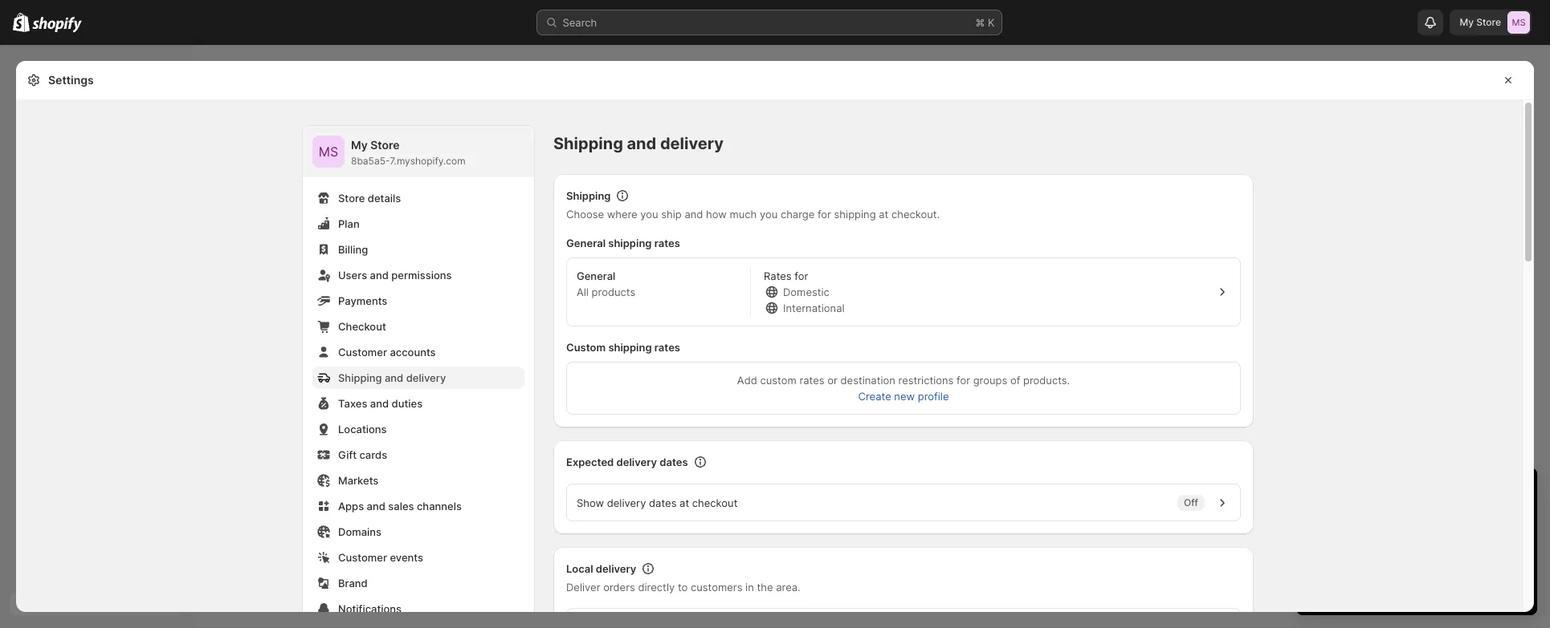 Task type: vqa. For each thing, say whether or not it's contained in the screenshot.
text box
no



Task type: describe. For each thing, give the bounding box(es) containing it.
area.
[[776, 582, 801, 594]]

custom
[[566, 341, 606, 354]]

delivery for show delivery dates at checkout
[[607, 497, 646, 510]]

events
[[390, 552, 423, 565]]

settings
[[48, 73, 94, 87]]

taxes and duties link
[[312, 393, 525, 415]]

my for my store 8ba5a5-7.myshopify.com
[[351, 138, 368, 152]]

notifications link
[[312, 598, 525, 621]]

local
[[566, 563, 593, 576]]

channels
[[417, 500, 462, 513]]

how
[[706, 208, 727, 221]]

permissions
[[391, 269, 452, 282]]

⌘ k
[[976, 16, 995, 29]]

and for taxes and duties link
[[370, 398, 389, 410]]

accounts
[[390, 346, 436, 359]]

rates for add custom rates or destination restrictions for groups of products. create new profile
[[800, 374, 825, 387]]

locations
[[338, 423, 387, 436]]

for inside add custom rates or destination restrictions for groups of products. create new profile
[[957, 374, 970, 387]]

plan
[[338, 218, 360, 231]]

shipping inside shop settings menu element
[[338, 372, 382, 385]]

1 horizontal spatial shopify image
[[32, 17, 82, 33]]

add
[[737, 374, 757, 387]]

in
[[746, 582, 754, 594]]

off
[[1184, 497, 1199, 509]]

customer for customer accounts
[[338, 346, 387, 359]]

store details
[[338, 192, 401, 205]]

of
[[1010, 374, 1020, 387]]

0 horizontal spatial shopify image
[[13, 13, 30, 32]]

checkout link
[[312, 316, 525, 338]]

brand link
[[312, 573, 525, 595]]

restrictions
[[898, 374, 954, 387]]

dates for expected delivery dates
[[660, 456, 688, 469]]

checkout
[[692, 497, 738, 510]]

my store image
[[312, 136, 345, 168]]

custom
[[760, 374, 797, 387]]

apps and sales channels
[[338, 500, 462, 513]]

k
[[988, 16, 995, 29]]

customer for customer events
[[338, 552, 387, 565]]

customer events link
[[312, 547, 525, 570]]

deliver orders directly to customers in the area.
[[566, 582, 801, 594]]

much
[[730, 208, 757, 221]]

domains link
[[312, 521, 525, 544]]

new
[[894, 390, 915, 403]]

billing
[[338, 243, 368, 256]]

products.
[[1023, 374, 1070, 387]]

details
[[368, 192, 401, 205]]

the
[[757, 582, 773, 594]]

domestic
[[783, 286, 830, 299]]

apps
[[338, 500, 364, 513]]

products
[[592, 286, 636, 299]]

gift cards
[[338, 449, 387, 462]]

search
[[563, 16, 597, 29]]

duties
[[392, 398, 423, 410]]

choose
[[566, 208, 604, 221]]

markets link
[[312, 470, 525, 492]]

where
[[607, 208, 638, 221]]

3 days left in your trial element
[[1297, 510, 1538, 616]]

rates for general shipping rates
[[654, 237, 680, 250]]

show delivery dates at checkout
[[577, 497, 738, 510]]

0 vertical spatial shipping
[[553, 134, 623, 153]]

choose where you ship and how much you charge for shipping at checkout.
[[566, 208, 940, 221]]

billing link
[[312, 239, 525, 261]]

0 vertical spatial at
[[879, 208, 889, 221]]

markets
[[338, 475, 379, 488]]

rates for custom shipping rates
[[655, 341, 680, 354]]

1 vertical spatial shipping
[[566, 190, 611, 202]]

users
[[338, 269, 367, 282]]

payments
[[338, 295, 387, 308]]

and for "apps and sales channels" 'link'
[[367, 500, 385, 513]]

settings dialog
[[16, 61, 1534, 629]]

my store
[[1460, 16, 1501, 28]]

store for my store
[[1477, 16, 1501, 28]]

brand
[[338, 578, 368, 590]]

⌘
[[976, 16, 985, 29]]



Task type: locate. For each thing, give the bounding box(es) containing it.
checkout.
[[892, 208, 940, 221]]

0 horizontal spatial for
[[795, 270, 808, 283]]

2 vertical spatial store
[[338, 192, 365, 205]]

1 horizontal spatial my
[[1460, 16, 1474, 28]]

0 horizontal spatial my
[[351, 138, 368, 152]]

1 vertical spatial rates
[[655, 341, 680, 354]]

profile
[[918, 390, 949, 403]]

general down choose
[[566, 237, 606, 250]]

general for shipping
[[566, 237, 606, 250]]

0 vertical spatial general
[[566, 237, 606, 250]]

shipping for custom shipping rates
[[608, 341, 652, 354]]

for up domestic
[[795, 270, 808, 283]]

7.myshopify.com
[[390, 155, 466, 167]]

1 vertical spatial general
[[577, 270, 616, 283]]

delivery inside shop settings menu element
[[406, 372, 446, 385]]

and right apps
[[367, 500, 385, 513]]

customer events
[[338, 552, 423, 565]]

to
[[678, 582, 688, 594]]

delivery down customer accounts link
[[406, 372, 446, 385]]

you left ship
[[640, 208, 658, 221]]

1 horizontal spatial at
[[879, 208, 889, 221]]

store up the plan
[[338, 192, 365, 205]]

store details link
[[312, 187, 525, 210]]

delivery up orders at the left of page
[[596, 563, 636, 576]]

and for shipping and delivery link at the left bottom of page
[[385, 372, 403, 385]]

directly
[[638, 582, 675, 594]]

1 vertical spatial at
[[680, 497, 689, 510]]

cards
[[359, 449, 387, 462]]

and right ship
[[685, 208, 703, 221]]

users and permissions link
[[312, 264, 525, 287]]

shipping and delivery link
[[312, 367, 525, 390]]

taxes
[[338, 398, 367, 410]]

at
[[879, 208, 889, 221], [680, 497, 689, 510]]

customer down domains
[[338, 552, 387, 565]]

2 vertical spatial for
[[957, 374, 970, 387]]

local delivery
[[566, 563, 636, 576]]

rates
[[654, 237, 680, 250], [655, 341, 680, 354], [800, 374, 825, 387]]

groups
[[973, 374, 1008, 387]]

1 horizontal spatial for
[[818, 208, 831, 221]]

domains
[[338, 526, 382, 539]]

shipping and delivery
[[553, 134, 724, 153], [338, 372, 446, 385]]

destination
[[841, 374, 896, 387]]

all
[[577, 286, 589, 299]]

8ba5a5-
[[351, 155, 390, 167]]

expected delivery dates
[[566, 456, 688, 469]]

0 horizontal spatial you
[[640, 208, 658, 221]]

1 vertical spatial shipping
[[608, 237, 652, 250]]

0 horizontal spatial at
[[680, 497, 689, 510]]

general inside general all products
[[577, 270, 616, 283]]

general all products
[[577, 270, 636, 299]]

shipping
[[834, 208, 876, 221], [608, 237, 652, 250], [608, 341, 652, 354]]

2 horizontal spatial for
[[957, 374, 970, 387]]

gift
[[338, 449, 357, 462]]

charge
[[781, 208, 815, 221]]

and right taxes
[[370, 398, 389, 410]]

shipping down where
[[608, 237, 652, 250]]

deliver
[[566, 582, 600, 594]]

create new profile link
[[858, 389, 949, 405]]

1 vertical spatial shipping and delivery
[[338, 372, 446, 385]]

delivery
[[660, 134, 724, 153], [406, 372, 446, 385], [617, 456, 657, 469], [607, 497, 646, 510], [596, 563, 636, 576]]

0 vertical spatial for
[[818, 208, 831, 221]]

checkout
[[338, 321, 386, 333]]

users and permissions
[[338, 269, 452, 282]]

gift cards link
[[312, 444, 525, 467]]

1 vertical spatial customer
[[338, 552, 387, 565]]

1 vertical spatial for
[[795, 270, 808, 283]]

store up the 8ba5a5-
[[370, 138, 400, 152]]

2 vertical spatial shipping
[[338, 372, 382, 385]]

0 vertical spatial store
[[1477, 16, 1501, 28]]

dates left checkout
[[649, 497, 677, 510]]

for left groups
[[957, 374, 970, 387]]

payments link
[[312, 290, 525, 312]]

create
[[858, 390, 891, 403]]

2 horizontal spatial store
[[1477, 16, 1501, 28]]

rates
[[764, 270, 792, 283]]

shipping right charge
[[834, 208, 876, 221]]

shipping for general shipping rates
[[608, 237, 652, 250]]

1 customer from the top
[[338, 346, 387, 359]]

expected
[[566, 456, 614, 469]]

customer accounts link
[[312, 341, 525, 364]]

ship
[[661, 208, 682, 221]]

2 vertical spatial rates
[[800, 374, 825, 387]]

locations link
[[312, 419, 525, 441]]

my left my store icon
[[1460, 16, 1474, 28]]

and right users
[[370, 269, 389, 282]]

delivery right 'show'
[[607, 497, 646, 510]]

rates inside add custom rates or destination restrictions for groups of products. create new profile
[[800, 374, 825, 387]]

and for users and permissions link
[[370, 269, 389, 282]]

0 vertical spatial shipping
[[834, 208, 876, 221]]

international
[[783, 302, 845, 315]]

you right much
[[760, 208, 778, 221]]

0 vertical spatial customer
[[338, 346, 387, 359]]

0 vertical spatial shipping and delivery
[[553, 134, 724, 153]]

store for my store 8ba5a5-7.myshopify.com
[[370, 138, 400, 152]]

1 vertical spatial dates
[[649, 497, 677, 510]]

0 vertical spatial my
[[1460, 16, 1474, 28]]

2 customer from the top
[[338, 552, 387, 565]]

0 vertical spatial dates
[[660, 456, 688, 469]]

apps and sales channels link
[[312, 496, 525, 518]]

0 vertical spatial rates
[[654, 237, 680, 250]]

my
[[1460, 16, 1474, 28], [351, 138, 368, 152]]

delivery for expected delivery dates
[[617, 456, 657, 469]]

my store image
[[1508, 11, 1530, 34]]

general up all
[[577, 270, 616, 283]]

1 horizontal spatial shipping and delivery
[[553, 134, 724, 153]]

store inside my store 8ba5a5-7.myshopify.com
[[370, 138, 400, 152]]

at left checkout.
[[879, 208, 889, 221]]

and up where
[[627, 134, 656, 153]]

1 vertical spatial my
[[351, 138, 368, 152]]

0 horizontal spatial shipping and delivery
[[338, 372, 446, 385]]

1 vertical spatial store
[[370, 138, 400, 152]]

taxes and duties
[[338, 398, 423, 410]]

store left my store icon
[[1477, 16, 1501, 28]]

custom shipping rates
[[566, 341, 680, 354]]

dialog
[[1541, 61, 1550, 629]]

for right charge
[[818, 208, 831, 221]]

delivery for local delivery
[[596, 563, 636, 576]]

store
[[1477, 16, 1501, 28], [370, 138, 400, 152], [338, 192, 365, 205]]

delivery up ship
[[660, 134, 724, 153]]

shopify image
[[13, 13, 30, 32], [32, 17, 82, 33]]

for
[[818, 208, 831, 221], [795, 270, 808, 283], [957, 374, 970, 387]]

you
[[640, 208, 658, 221], [760, 208, 778, 221]]

1 you from the left
[[640, 208, 658, 221]]

add custom rates or destination restrictions for groups of products. create new profile
[[737, 374, 1070, 403]]

and down customer accounts
[[385, 372, 403, 385]]

shipping and delivery inside shop settings menu element
[[338, 372, 446, 385]]

1 horizontal spatial you
[[760, 208, 778, 221]]

dates up show delivery dates at checkout
[[660, 456, 688, 469]]

dates for show delivery dates at checkout
[[649, 497, 677, 510]]

my inside my store 8ba5a5-7.myshopify.com
[[351, 138, 368, 152]]

shipping and delivery up where
[[553, 134, 724, 153]]

notifications
[[338, 603, 402, 616]]

0 horizontal spatial store
[[338, 192, 365, 205]]

dates
[[660, 456, 688, 469], [649, 497, 677, 510]]

general shipping rates
[[566, 237, 680, 250]]

2 vertical spatial shipping
[[608, 341, 652, 354]]

customer accounts
[[338, 346, 436, 359]]

my store 8ba5a5-7.myshopify.com
[[351, 138, 466, 167]]

shipping and delivery down customer accounts
[[338, 372, 446, 385]]

customer down checkout
[[338, 346, 387, 359]]

shop settings menu element
[[303, 126, 534, 629]]

delivery up show delivery dates at checkout
[[617, 456, 657, 469]]

general for all
[[577, 270, 616, 283]]

my up the 8ba5a5-
[[351, 138, 368, 152]]

sales
[[388, 500, 414, 513]]

at left checkout
[[680, 497, 689, 510]]

orders
[[603, 582, 635, 594]]

customers
[[691, 582, 743, 594]]

1 horizontal spatial store
[[370, 138, 400, 152]]

2 you from the left
[[760, 208, 778, 221]]

customer
[[338, 346, 387, 359], [338, 552, 387, 565]]

show
[[577, 497, 604, 510]]

ms button
[[312, 136, 345, 168]]

and inside 'link'
[[367, 500, 385, 513]]

rates for
[[764, 270, 808, 283]]

my for my store
[[1460, 16, 1474, 28]]

shipping
[[553, 134, 623, 153], [566, 190, 611, 202], [338, 372, 382, 385]]

shipping right custom
[[608, 341, 652, 354]]

plan link
[[312, 213, 525, 235]]



